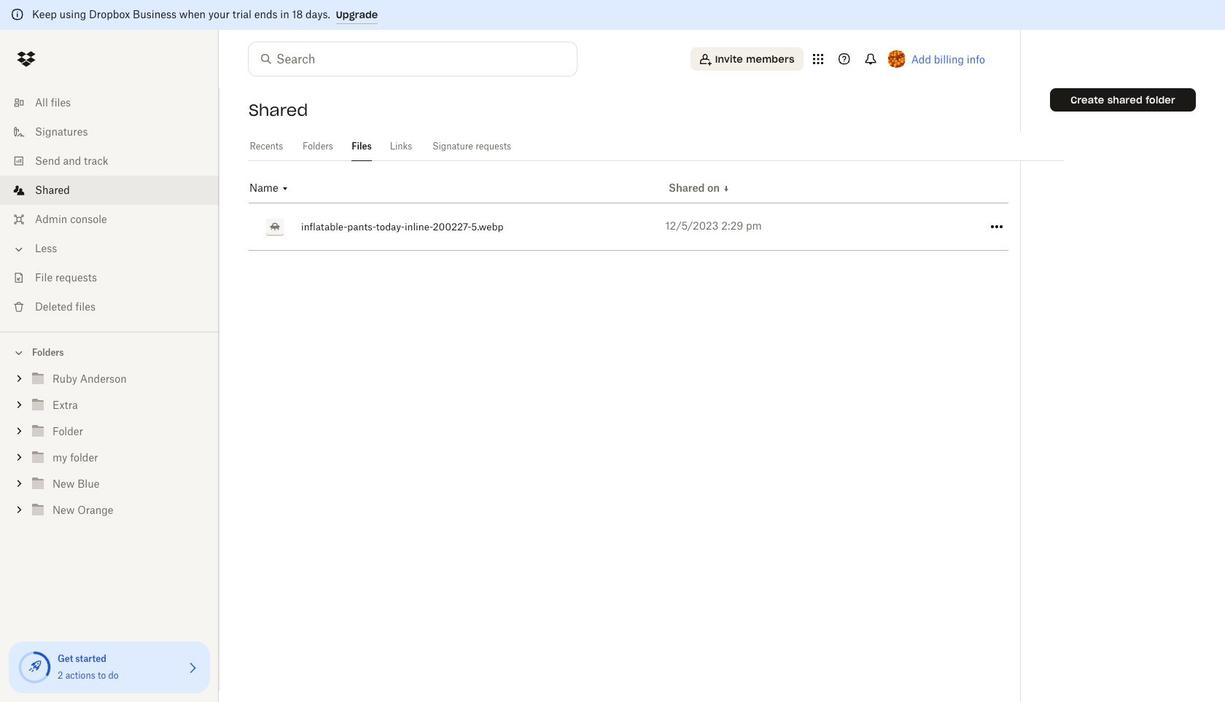 Task type: vqa. For each thing, say whether or not it's contained in the screenshot.
date related to From date
no



Task type: describe. For each thing, give the bounding box(es) containing it.
2 template stateless image from the left
[[281, 184, 289, 193]]

inflatable pants today inline 200227 5.webp image
[[260, 212, 290, 241]]

1 template stateless image from the left
[[722, 184, 731, 193]]



Task type: locate. For each thing, give the bounding box(es) containing it.
tab list
[[249, 132, 1064, 161]]

list item
[[0, 176, 219, 205]]

template stateless image
[[722, 184, 731, 193], [281, 184, 289, 193]]

0 horizontal spatial template stateless image
[[281, 184, 289, 193]]

alert
[[0, 0, 1225, 30]]

dropbox image
[[12, 44, 41, 74]]

less image
[[12, 242, 26, 257]]

list
[[0, 79, 219, 332]]

group
[[0, 363, 219, 535]]

1 horizontal spatial template stateless image
[[722, 184, 731, 193]]

Search in folder "Dropbox" text field
[[276, 50, 547, 68]]



